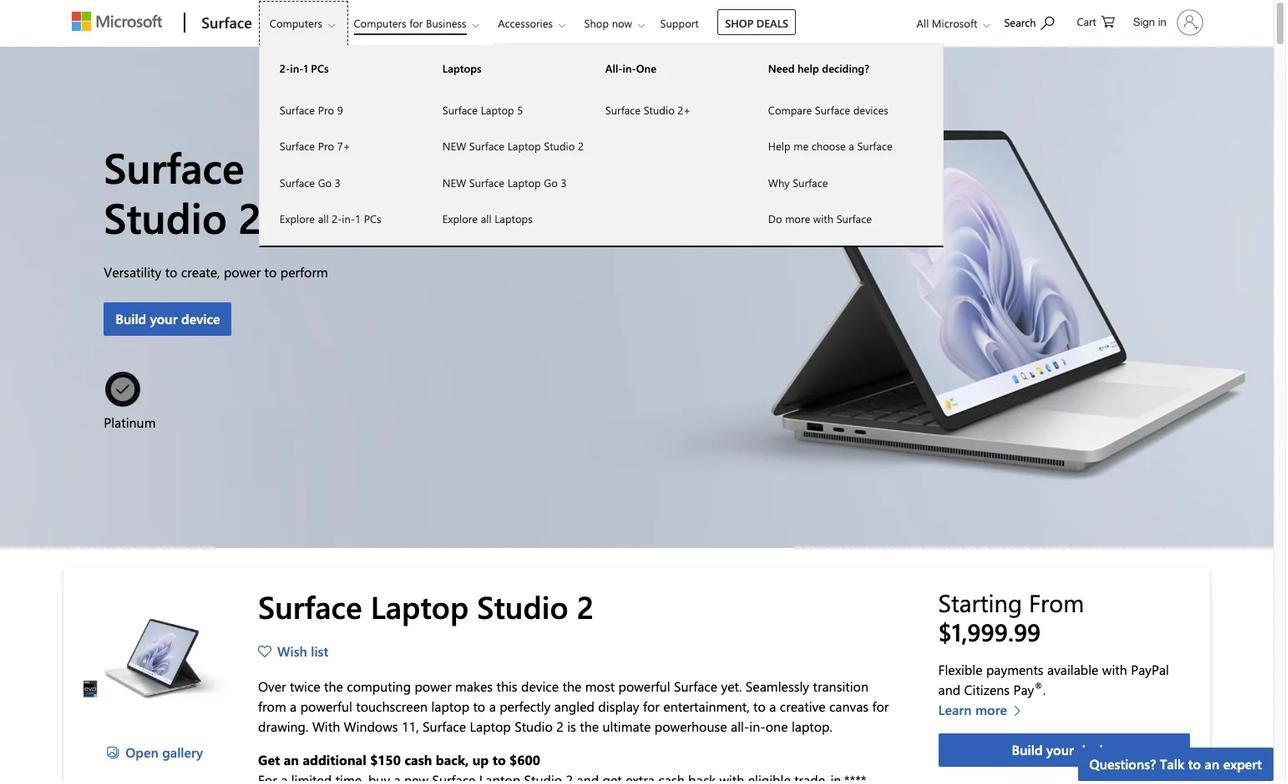 Task type: locate. For each thing, give the bounding box(es) containing it.
accessories
[[498, 16, 553, 30]]

3 inside "surface go 3" link
[[335, 175, 341, 189]]

build your device link for surface laptop studio 2
[[104, 302, 232, 336]]

laptop
[[481, 102, 514, 117], [256, 139, 389, 195], [508, 139, 541, 153], [508, 175, 541, 189], [371, 586, 469, 627], [470, 718, 511, 736]]

with
[[312, 718, 340, 736]]

0 horizontal spatial with
[[814, 211, 834, 226]]

1 pro from the top
[[318, 102, 334, 117]]

studio
[[644, 102, 675, 117], [544, 139, 575, 153], [104, 189, 227, 245], [477, 586, 569, 627], [515, 718, 553, 736]]

need help deciding? element
[[749, 91, 911, 237]]

0 vertical spatial 1
[[304, 61, 308, 75]]

laptops heading
[[423, 45, 586, 91]]

0 vertical spatial pcs
[[311, 61, 329, 75]]

$600
[[510, 751, 541, 769]]

2 all from the left
[[481, 211, 492, 226]]

1 horizontal spatial pcs
[[364, 211, 381, 226]]

perfectly
[[500, 698, 551, 716]]

in-
[[290, 61, 304, 75], [623, 61, 637, 75], [342, 211, 355, 226], [750, 718, 766, 736]]

1 vertical spatial power
[[415, 678, 452, 695]]

1 vertical spatial 2-
[[332, 211, 342, 226]]

devices
[[854, 102, 889, 117]]

1 vertical spatial more
[[976, 701, 1008, 718]]

in- up the surface studio 2+
[[623, 61, 637, 75]]

more down citizens
[[976, 701, 1008, 718]]

$150
[[370, 751, 401, 769]]

0 horizontal spatial build
[[116, 310, 146, 328]]

computers up 2-in-1 pcs at the top left
[[270, 16, 322, 30]]

0 vertical spatial your
[[150, 310, 178, 328]]

build your device down create,
[[116, 310, 220, 328]]

get
[[258, 751, 280, 769]]

0 horizontal spatial your
[[150, 310, 178, 328]]

an inside dropdown button
[[1205, 755, 1220, 773]]

3 down new surface laptop studio 2
[[561, 175, 567, 189]]

1 horizontal spatial an
[[1205, 755, 1220, 773]]

computers up 2-in-1 pcs heading
[[354, 16, 407, 30]]

0 vertical spatial surface laptop studio 2
[[104, 139, 389, 245]]

build your device link down create,
[[104, 302, 232, 336]]

all-
[[606, 61, 623, 75]]

to right talk
[[1189, 755, 1202, 773]]

back to top
[[1182, 719, 1257, 736]]

1 vertical spatial your
[[1047, 741, 1074, 758]]

studio inside 'link'
[[644, 102, 675, 117]]

2 inside surface laptop studio 2
[[239, 189, 262, 245]]

1 horizontal spatial explore
[[443, 211, 478, 226]]

pro left the 9
[[318, 102, 334, 117]]

all inside "laptops" element
[[481, 211, 492, 226]]

in- up surface pro 9
[[290, 61, 304, 75]]

explore all laptops link
[[423, 201, 586, 237]]

1 horizontal spatial computers
[[354, 16, 407, 30]]

new surface laptop studio 2 link
[[423, 128, 586, 164]]

2- down computers dropdown button
[[280, 61, 290, 75]]

help me choose a surface link
[[749, 128, 911, 164]]

business
[[426, 16, 467, 30]]

more inside ® . learn more
[[976, 701, 1008, 718]]

1 horizontal spatial with
[[1103, 661, 1128, 678]]

surface inside 'link'
[[606, 102, 641, 117]]

explore inside 2-in-1 pcs element
[[280, 211, 315, 226]]

perform
[[281, 263, 328, 281]]

0 vertical spatial build your device link
[[104, 302, 232, 336]]

2 horizontal spatial for
[[873, 698, 889, 716]]

twice
[[290, 678, 321, 695]]

pro left the 7+
[[318, 139, 334, 153]]

why surface
[[769, 175, 828, 189]]

computers button
[[259, 1, 348, 46]]

laptop
[[432, 698, 470, 716]]

explore for explore all laptops
[[443, 211, 478, 226]]

all inside 2-in-1 pcs element
[[318, 211, 329, 226]]

1 new from the top
[[443, 139, 466, 153]]

powerful up with
[[300, 698, 352, 716]]

wish
[[277, 643, 307, 660]]

0 horizontal spatial go
[[318, 175, 332, 189]]

1 vertical spatial laptops
[[495, 211, 533, 226]]

2 horizontal spatial device
[[1078, 741, 1117, 758]]

all
[[318, 211, 329, 226], [481, 211, 492, 226]]

to inside dropdown button
[[1189, 755, 1202, 773]]

studio inside 'link'
[[544, 139, 575, 153]]

explore inside "laptops" element
[[443, 211, 478, 226]]

2 computers from the left
[[354, 16, 407, 30]]

0 horizontal spatial power
[[224, 263, 261, 281]]

2-in-1 pcs heading
[[260, 45, 423, 91]]

device for surface laptop studio 2
[[181, 310, 220, 328]]

1 vertical spatial pro
[[318, 139, 334, 153]]

surface pro 9
[[280, 102, 343, 117]]

1 up surface pro 9
[[304, 61, 308, 75]]

open gallery
[[125, 743, 203, 761]]

an right the get
[[284, 751, 299, 769]]

cart
[[1077, 14, 1097, 28]]

new inside 'link'
[[443, 139, 466, 153]]

pro inside 'surface pro 9' link
[[318, 102, 334, 117]]

2 inside 'link'
[[578, 139, 584, 153]]

0 vertical spatial power
[[224, 263, 261, 281]]

1 vertical spatial with
[[1103, 661, 1128, 678]]

0 horizontal spatial device
[[181, 310, 220, 328]]

2 3 from the left
[[561, 175, 567, 189]]

0 vertical spatial 2-
[[280, 61, 290, 75]]

2 new from the top
[[443, 175, 466, 189]]

0 vertical spatial build your device
[[116, 310, 220, 328]]

laptops up surface laptop 5
[[443, 61, 482, 75]]

1 horizontal spatial go
[[544, 175, 558, 189]]

a right choose
[[849, 139, 855, 153]]

0 vertical spatial laptops
[[443, 61, 482, 75]]

this
[[497, 678, 518, 695]]

in- down seamlessly on the bottom
[[750, 718, 766, 736]]

the right is
[[580, 718, 599, 736]]

powerful
[[619, 678, 671, 695], [300, 698, 352, 716]]

surface pro 7+ link
[[260, 128, 423, 164]]

0 horizontal spatial build your device
[[116, 310, 220, 328]]

an left expert
[[1205, 755, 1220, 773]]

5
[[517, 102, 523, 117]]

a up one
[[770, 698, 777, 716]]

for up ultimate
[[643, 698, 660, 716]]

device up perfectly
[[521, 678, 559, 695]]

pcs down "surface go 3" link
[[364, 211, 381, 226]]

pro inside surface pro 7+ link
[[318, 139, 334, 153]]

build your device down .
[[1012, 741, 1117, 758]]

1
[[304, 61, 308, 75], [355, 211, 361, 226]]

pay
[[1014, 681, 1035, 698]]

1 3 from the left
[[335, 175, 341, 189]]

1 horizontal spatial your
[[1047, 741, 1074, 758]]

your down versatility
[[150, 310, 178, 328]]

platinum
[[104, 414, 156, 431]]

starting from $1,999.99
[[939, 587, 1085, 647]]

in- down "surface go 3" link
[[342, 211, 355, 226]]

0 horizontal spatial powerful
[[300, 698, 352, 716]]

0 horizontal spatial laptops
[[443, 61, 482, 75]]

explore
[[280, 211, 315, 226], [443, 211, 478, 226]]

2 go from the left
[[544, 175, 558, 189]]

3 down surface pro 7+ link
[[335, 175, 341, 189]]

2 explore from the left
[[443, 211, 478, 226]]

surface inside surface laptop studio 2
[[104, 139, 244, 195]]

1 horizontal spatial build your device
[[1012, 741, 1117, 758]]

0 vertical spatial device
[[181, 310, 220, 328]]

1 down "surface go 3" link
[[355, 211, 361, 226]]

surface laptop 5
[[443, 102, 523, 117]]

0 horizontal spatial build your device link
[[104, 302, 232, 336]]

search
[[1005, 15, 1037, 29]]

microsoft
[[932, 16, 978, 30]]

go up explore all 2-in-1 pcs
[[318, 175, 332, 189]]

1 computers from the left
[[270, 16, 322, 30]]

studio down perfectly
[[515, 718, 553, 736]]

0 horizontal spatial 1
[[304, 61, 308, 75]]

for
[[410, 16, 423, 30], [643, 698, 660, 716], [873, 698, 889, 716]]

laptops down new surface laptop go 3 link
[[495, 211, 533, 226]]

to
[[1214, 719, 1230, 736]]

$1,999.99
[[939, 616, 1041, 647]]

2
[[578, 139, 584, 153], [239, 189, 262, 245], [577, 586, 594, 627], [557, 718, 564, 736]]

learn more link
[[939, 700, 1030, 720]]

a right from
[[290, 698, 297, 716]]

studio up versatility
[[104, 189, 227, 245]]

2- inside explore all 2-in-1 pcs link
[[332, 211, 342, 226]]

2- down "surface go 3" link
[[332, 211, 342, 226]]

transition
[[813, 678, 869, 695]]

powerful up display
[[619, 678, 671, 695]]

0 vertical spatial pro
[[318, 102, 334, 117]]

2 pro from the top
[[318, 139, 334, 153]]

for left business
[[410, 16, 423, 30]]

for right canvas
[[873, 698, 889, 716]]

with down why surface link
[[814, 211, 834, 226]]

pcs inside heading
[[311, 61, 329, 75]]

0 horizontal spatial explore
[[280, 211, 315, 226]]

surface link
[[193, 1, 257, 46]]

new down surface laptop 5
[[443, 139, 466, 153]]

to left create,
[[165, 263, 178, 281]]

1 all from the left
[[318, 211, 329, 226]]

accessories button
[[487, 1, 579, 46]]

1 go from the left
[[318, 175, 332, 189]]

device down create,
[[181, 310, 220, 328]]

build your device
[[116, 310, 220, 328], [1012, 741, 1117, 758]]

0 vertical spatial new
[[443, 139, 466, 153]]

1 horizontal spatial 2-
[[332, 211, 342, 226]]

computers for computers for business
[[354, 16, 407, 30]]

power right create,
[[224, 263, 261, 281]]

build your device link down .
[[939, 733, 1190, 767]]

all down surface go 3
[[318, 211, 329, 226]]

go down new surface laptop studio 2
[[544, 175, 558, 189]]

1 horizontal spatial device
[[521, 678, 559, 695]]

laptop inside over twice the computing power makes this device the most powerful surface yet. seamlessly transition from a powerful touchscreen laptop to a perfectly angled display for entertainment, to a creative canvas for drawing. with windows 11, surface laptop studio 2 is the ultimate powerhouse all-in-one laptop.
[[470, 718, 511, 736]]

1 horizontal spatial 3
[[561, 175, 567, 189]]

to right up at the bottom left of page
[[493, 751, 506, 769]]

0 horizontal spatial 3
[[335, 175, 341, 189]]

2 vertical spatial device
[[1078, 741, 1117, 758]]

0 horizontal spatial 2-
[[280, 61, 290, 75]]

go inside "laptops" element
[[544, 175, 558, 189]]

a inside need help deciding? element
[[849, 139, 855, 153]]

device left talk
[[1078, 741, 1117, 758]]

surface studio 2+
[[606, 102, 691, 117]]

pcs up surface pro 9
[[311, 61, 329, 75]]

1 vertical spatial build your device link
[[939, 733, 1190, 767]]

2-
[[280, 61, 290, 75], [332, 211, 342, 226]]

explore all 2-in-1 pcs link
[[260, 201, 423, 237]]

0 vertical spatial more
[[786, 211, 811, 226]]

1 vertical spatial build
[[1012, 741, 1043, 758]]

cart link
[[1077, 1, 1115, 41]]

back,
[[436, 751, 469, 769]]

1 explore from the left
[[280, 211, 315, 226]]

.
[[1044, 681, 1047, 698]]

most
[[585, 678, 615, 695]]

studio up new surface laptop go 3
[[544, 139, 575, 153]]

1 vertical spatial 1
[[355, 211, 361, 226]]

all down new surface laptop go 3 link
[[481, 211, 492, 226]]

support
[[661, 16, 699, 30]]

and
[[939, 681, 961, 698]]

0 vertical spatial with
[[814, 211, 834, 226]]

1 horizontal spatial more
[[976, 701, 1008, 718]]

1 vertical spatial surface laptop studio 2
[[258, 586, 594, 627]]

3 inside new surface laptop go 3 link
[[561, 175, 567, 189]]

more right the do
[[786, 211, 811, 226]]

go
[[318, 175, 332, 189], [544, 175, 558, 189]]

power up laptop
[[415, 678, 452, 695]]

0 horizontal spatial all
[[318, 211, 329, 226]]

1 vertical spatial device
[[521, 678, 559, 695]]

build your device link for starting from
[[939, 733, 1190, 767]]

1 vertical spatial build your device
[[1012, 741, 1117, 758]]

explore down surface go 3
[[280, 211, 315, 226]]

1 vertical spatial powerful
[[300, 698, 352, 716]]

need
[[769, 61, 795, 75]]

0 vertical spatial powerful
[[619, 678, 671, 695]]

1 horizontal spatial power
[[415, 678, 452, 695]]

with left paypal
[[1103, 661, 1128, 678]]

in- inside 2-in-1 pcs heading
[[290, 61, 304, 75]]

your for starting from
[[1047, 741, 1074, 758]]

build down learn more "link"
[[1012, 741, 1043, 758]]

all-in-one
[[606, 61, 657, 75]]

to down makes
[[473, 698, 486, 716]]

1 horizontal spatial for
[[643, 698, 660, 716]]

citizens
[[965, 681, 1010, 698]]

11,
[[402, 718, 419, 736]]

yet.
[[721, 678, 742, 695]]

payments
[[987, 661, 1044, 678]]

2 inside over twice the computing power makes this device the most powerful surface yet. seamlessly transition from a powerful touchscreen laptop to a perfectly angled display for entertainment, to a creative canvas for drawing. with windows 11, surface laptop studio 2 is the ultimate powerhouse all-in-one laptop.
[[557, 718, 564, 736]]

a
[[849, 139, 855, 153], [290, 698, 297, 716], [489, 698, 496, 716], [770, 698, 777, 716]]

9
[[337, 102, 343, 117]]

device inside over twice the computing power makes this device the most powerful surface yet. seamlessly transition from a powerful touchscreen laptop to a perfectly angled display for entertainment, to a creative canvas for drawing. with windows 11, surface laptop studio 2 is the ultimate powerhouse all-in-one laptop.
[[521, 678, 559, 695]]

®
[[1035, 679, 1044, 692]]

your
[[150, 310, 178, 328], [1047, 741, 1074, 758]]

studio left "2+"
[[644, 102, 675, 117]]

new up the explore all laptops
[[443, 175, 466, 189]]

0 horizontal spatial computers
[[270, 16, 322, 30]]

2-in-1 pcs element
[[260, 91, 423, 237]]

to left perform
[[265, 263, 277, 281]]

laptop inside 'link'
[[508, 139, 541, 153]]

0 vertical spatial build
[[116, 310, 146, 328]]

surface inside 'link'
[[469, 139, 505, 153]]

build down versatility
[[116, 310, 146, 328]]

7+
[[337, 139, 351, 153]]

1 horizontal spatial build
[[1012, 741, 1043, 758]]

do
[[769, 211, 783, 226]]

explore down new surface laptop go 3 link
[[443, 211, 478, 226]]

new surface laptop go 3 link
[[423, 164, 586, 201]]

0 horizontal spatial for
[[410, 16, 423, 30]]

additional
[[303, 751, 367, 769]]

1 vertical spatial new
[[443, 175, 466, 189]]

0 horizontal spatial pcs
[[311, 61, 329, 75]]

computers for business
[[354, 16, 467, 30]]

1 horizontal spatial laptops
[[495, 211, 533, 226]]

over twice the computing power makes this device the most powerful surface yet. seamlessly transition from a powerful touchscreen laptop to a perfectly angled display for entertainment, to a creative canvas for drawing. with windows 11, surface laptop studio 2 is the ultimate powerhouse all-in-one laptop.
[[258, 678, 889, 736]]

1 horizontal spatial all
[[481, 211, 492, 226]]

your left the questions?
[[1047, 741, 1074, 758]]

starting
[[939, 587, 1023, 618]]

open
[[125, 743, 159, 761]]

talk
[[1160, 755, 1185, 773]]

in- inside explore all 2-in-1 pcs link
[[342, 211, 355, 226]]

seamlessly
[[746, 678, 810, 695]]

1 horizontal spatial build your device link
[[939, 733, 1190, 767]]

1 vertical spatial pcs
[[364, 211, 381, 226]]

0 horizontal spatial more
[[786, 211, 811, 226]]

in- inside over twice the computing power makes this device the most powerful surface yet. seamlessly transition from a powerful touchscreen laptop to a perfectly angled display for entertainment, to a creative canvas for drawing. with windows 11, surface laptop studio 2 is the ultimate powerhouse all-in-one laptop.
[[750, 718, 766, 736]]



Task type: vqa. For each thing, say whether or not it's contained in the screenshot.


Task type: describe. For each thing, give the bounding box(es) containing it.
support link
[[653, 1, 707, 41]]

computers for business button
[[343, 1, 493, 46]]

shop
[[585, 16, 609, 30]]

available
[[1048, 661, 1099, 678]]

a surface laptop studio 2 in stage mode. image
[[84, 588, 231, 736]]

creative
[[780, 698, 826, 716]]

go inside 2-in-1 pcs element
[[318, 175, 332, 189]]

for inside dropdown button
[[410, 16, 423, 30]]

compare surface devices
[[769, 102, 889, 117]]

help
[[769, 139, 791, 153]]

all microsoft
[[917, 16, 978, 30]]

list
[[311, 643, 329, 660]]

laptops inside explore all laptops link
[[495, 211, 533, 226]]

pro for 9
[[318, 102, 334, 117]]

from
[[1029, 587, 1085, 618]]

surface laptop 5 link
[[423, 91, 586, 128]]

® . learn more
[[939, 679, 1047, 718]]

one
[[637, 61, 657, 75]]

0 horizontal spatial an
[[284, 751, 299, 769]]

flexible
[[939, 661, 983, 678]]

canvas
[[830, 698, 869, 716]]

in
[[1159, 16, 1167, 28]]

me
[[794, 139, 809, 153]]

2-in-1 pcs
[[280, 61, 329, 75]]

shop
[[725, 16, 754, 30]]

drawing.
[[258, 718, 309, 736]]

laptops element
[[423, 91, 586, 237]]

surface go 3 link
[[260, 164, 423, 201]]

compare
[[769, 102, 812, 117]]

build for surface laptop studio 2
[[116, 310, 146, 328]]

with inside flexible payments available with paypal and citizens pay
[[1103, 661, 1128, 678]]

questions? talk to an expert
[[1090, 755, 1263, 773]]

surface pro 7+
[[280, 139, 351, 153]]

power inside over twice the computing power makes this device the most powerful surface yet. seamlessly transition from a powerful touchscreen laptop to a perfectly angled display for entertainment, to a creative canvas for drawing. with windows 11, surface laptop studio 2 is the ultimate powerhouse all-in-one laptop.
[[415, 678, 452, 695]]

is
[[567, 718, 576, 736]]

learn
[[939, 701, 972, 718]]

a down makes
[[489, 698, 496, 716]]

need help deciding? heading
[[749, 45, 911, 91]]

in- inside all-in-one heading
[[623, 61, 637, 75]]

to up one
[[754, 698, 766, 716]]

help
[[798, 61, 819, 75]]

the right twice
[[324, 678, 343, 695]]

build for starting from
[[1012, 741, 1043, 758]]

laptop inside surface laptop studio 2
[[256, 139, 389, 195]]

explore all laptops
[[443, 211, 533, 226]]

all for laptops
[[481, 211, 492, 226]]

compare surface devices link
[[749, 91, 911, 128]]

laptop.
[[792, 718, 833, 736]]

pro for 7+
[[318, 139, 334, 153]]

do more with surface link
[[749, 201, 911, 237]]

ultimate
[[603, 718, 651, 736]]

device for starting from
[[1078, 741, 1117, 758]]

back
[[1182, 719, 1211, 736]]

flexible payments available with paypal and citizens pay
[[939, 661, 1170, 698]]

makes
[[455, 678, 493, 695]]

help me choose a surface
[[769, 139, 893, 153]]

need help deciding?
[[769, 61, 870, 75]]

powerhouse
[[655, 718, 728, 736]]

up
[[473, 751, 489, 769]]

open gallery button
[[106, 743, 209, 763]]

wish list button
[[258, 642, 334, 662]]

your for surface laptop studio 2
[[150, 310, 178, 328]]

sign in link
[[1124, 3, 1210, 43]]

studio inside over twice the computing power makes this device the most powerful surface yet. seamlessly transition from a powerful touchscreen laptop to a perfectly angled display for entertainment, to a creative canvas for drawing. with windows 11, surface laptop studio 2 is the ultimate powerhouse all-in-one laptop.
[[515, 718, 553, 736]]

all-in-one heading
[[586, 45, 749, 91]]

touchscreen
[[356, 698, 428, 716]]

1 inside heading
[[304, 61, 308, 75]]

studio inside surface laptop studio 2
[[104, 189, 227, 245]]

Search search field
[[996, 3, 1072, 40]]

get an additional $150 cash back, up to $600
[[258, 751, 541, 769]]

laptops inside laptops heading
[[443, 61, 482, 75]]

computers for computers
[[270, 16, 322, 30]]

paypal
[[1131, 661, 1170, 678]]

build your device for surface laptop studio 2
[[116, 310, 220, 328]]

new for new surface laptop go 3
[[443, 175, 466, 189]]

shop deals link
[[718, 9, 796, 35]]

1 horizontal spatial powerful
[[619, 678, 671, 695]]

the up angled
[[563, 678, 582, 695]]

entertainment,
[[664, 698, 750, 716]]

shop now
[[585, 16, 633, 30]]

back to top link
[[1149, 711, 1274, 744]]

all microsoft button
[[904, 1, 995, 46]]

new for new surface laptop studio 2
[[443, 139, 466, 153]]

2- inside 2-in-1 pcs heading
[[280, 61, 290, 75]]

top
[[1233, 719, 1257, 736]]

sign
[[1134, 16, 1156, 28]]

why surface link
[[749, 164, 911, 201]]

2+
[[678, 102, 691, 117]]

explore all 2-in-1 pcs
[[280, 211, 381, 226]]

microsoft image
[[72, 12, 162, 31]]

with inside need help deciding? element
[[814, 211, 834, 226]]

explore for explore all 2-in-1 pcs
[[280, 211, 315, 226]]

versatility to create, power to perform
[[104, 263, 328, 281]]

more inside need help deciding? element
[[786, 211, 811, 226]]

shop deals
[[725, 16, 789, 30]]

all
[[917, 16, 929, 30]]

surface studio 2+ link
[[586, 91, 749, 128]]

build your device for starting from
[[1012, 741, 1117, 758]]

choose
[[812, 139, 846, 153]]

deals
[[757, 16, 789, 30]]

studio up the "this"
[[477, 586, 569, 627]]

shop now button
[[574, 1, 658, 46]]

all for 2-
[[318, 211, 329, 226]]

angled
[[555, 698, 595, 716]]

questions? talk to an expert button
[[1078, 748, 1274, 781]]

cash
[[405, 751, 432, 769]]

new surface laptop studio 2
[[443, 139, 584, 153]]

1 horizontal spatial 1
[[355, 211, 361, 226]]



